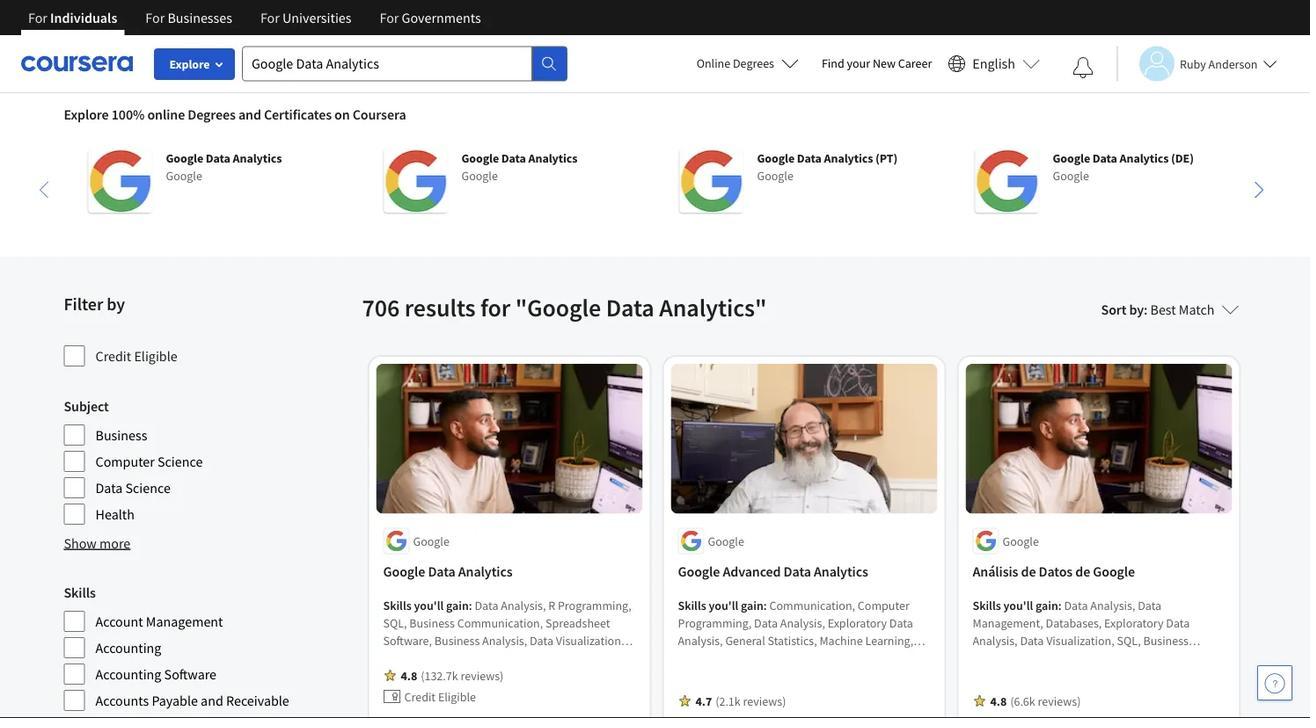 Task type: vqa. For each thing, say whether or not it's contained in the screenshot.
work email address email field
no



Task type: locate. For each thing, give the bounding box(es) containing it.
for up what do you want to learn? text box
[[380, 9, 399, 26]]

show notifications image
[[1073, 57, 1094, 78]]

reviews) for data
[[743, 694, 786, 710]]

2 for from the left
[[145, 9, 165, 26]]

:
[[1144, 301, 1148, 319], [469, 598, 472, 614], [764, 598, 767, 614], [1058, 598, 1062, 614]]

1 horizontal spatial credit
[[404, 689, 436, 705]]

skills up account
[[64, 584, 96, 602]]

google data analytics google
[[166, 150, 282, 184], [462, 150, 578, 184]]

you'll up general
[[709, 598, 739, 614]]

0 horizontal spatial degrees
[[188, 106, 236, 123]]

for left businesses
[[145, 9, 165, 26]]

3 you'll from the left
[[1004, 598, 1033, 614]]

0 horizontal spatial skills you'll gain :
[[383, 598, 475, 614]]

for for individuals
[[28, 9, 47, 26]]

skills you'll gain :
[[383, 598, 475, 614], [678, 598, 769, 614], [973, 598, 1064, 614]]

and right payable
[[201, 693, 223, 710]]

1 de from the left
[[1021, 564, 1036, 581]]

0 horizontal spatial google data analytics google
[[166, 150, 282, 184]]

gain down análisis de datos de google
[[1036, 598, 1058, 614]]

reviews) for datos
[[1038, 694, 1081, 710]]

1 skills you'll gain : from the left
[[383, 598, 475, 614]]

0 vertical spatial analysis,
[[780, 615, 825, 631]]

1 vertical spatial degrees
[[188, 106, 236, 123]]

explore button
[[154, 48, 235, 80]]

2 vertical spatial analysis,
[[731, 686, 776, 702]]

1 horizontal spatial gain
[[741, 598, 764, 614]]

1 for from the left
[[28, 9, 47, 26]]

analysis,
[[780, 615, 825, 631], [678, 633, 723, 649], [731, 686, 776, 702]]

eligible
[[134, 348, 177, 365], [438, 689, 476, 705]]

1 horizontal spatial explore
[[169, 56, 210, 72]]

0 vertical spatial degrees
[[733, 55, 774, 71]]

0 horizontal spatial analysis,
[[678, 633, 723, 649]]

1 horizontal spatial software
[[821, 686, 867, 702]]

statistics,
[[768, 633, 817, 649]]

for for governments
[[380, 9, 399, 26]]

1 horizontal spatial google data analytics google
[[462, 150, 578, 184]]

1 vertical spatial computer
[[858, 598, 910, 614]]

1 vertical spatial 4.8
[[990, 694, 1007, 710]]

skills you'll gain : down análisis
[[973, 598, 1064, 614]]

your
[[847, 55, 870, 71]]

4.8
[[401, 668, 417, 684], [990, 694, 1007, 710]]

0 horizontal spatial de
[[1021, 564, 1036, 581]]

1 horizontal spatial you'll
[[709, 598, 739, 614]]

degrees right online
[[188, 106, 236, 123]]

sort by : best match
[[1101, 301, 1215, 319]]

: down datos
[[1058, 598, 1062, 614]]

skills inside group
[[64, 584, 96, 602]]

0 vertical spatial credit
[[95, 348, 131, 365]]

career
[[898, 55, 932, 71]]

software
[[164, 666, 217, 684], [821, 686, 867, 702]]

analysis, up planning,
[[678, 633, 723, 649]]

online
[[697, 55, 731, 71]]

1 vertical spatial science
[[125, 480, 171, 497]]

explore left 100%
[[64, 106, 109, 123]]

credit down (132.7k
[[404, 689, 436, 705]]

explore down for businesses
[[169, 56, 210, 72]]

accounting
[[95, 640, 161, 657], [95, 666, 161, 684]]

1 horizontal spatial skills you'll gain :
[[678, 598, 769, 614]]

programming, down distribution,
[[791, 668, 864, 684]]

2 horizontal spatial you'll
[[1004, 598, 1033, 614]]

by for sort
[[1129, 301, 1144, 319]]

for
[[28, 9, 47, 26], [145, 9, 165, 26], [260, 9, 280, 26], [380, 9, 399, 26]]

0 horizontal spatial 4.8
[[401, 668, 417, 684]]

and left certificates
[[238, 106, 261, 123]]

1 accounting from the top
[[95, 640, 161, 657]]

0 horizontal spatial you'll
[[414, 598, 444, 614]]

0 horizontal spatial explore
[[64, 106, 109, 123]]

3 google image from the left
[[680, 150, 743, 213]]

degrees
[[733, 55, 774, 71], [188, 106, 236, 123]]

new
[[873, 55, 896, 71]]

4.8 for análisis
[[990, 694, 1007, 710]]

1 horizontal spatial reviews)
[[743, 694, 786, 710]]

1 horizontal spatial credit eligible
[[404, 689, 476, 705]]

2 horizontal spatial skills you'll gain :
[[973, 598, 1064, 614]]

credit
[[95, 348, 131, 365], [404, 689, 436, 705]]

credit eligible down filter by
[[95, 348, 177, 365]]

for for universities
[[260, 9, 280, 26]]

2 horizontal spatial reviews)
[[1038, 694, 1081, 710]]

None search field
[[242, 46, 568, 81]]

gain down google data analytics
[[446, 598, 469, 614]]

0 vertical spatial accounting
[[95, 640, 161, 657]]

1 vertical spatial analysis,
[[678, 633, 723, 649]]

by right filter
[[107, 293, 125, 315]]

0 vertical spatial programming,
[[678, 615, 752, 631]]

gain
[[446, 598, 469, 614], [741, 598, 764, 614], [1036, 598, 1058, 614]]

0 vertical spatial computer
[[95, 453, 155, 471]]

skills
[[64, 584, 96, 602], [383, 598, 412, 614], [678, 598, 706, 614], [973, 598, 1001, 614]]

explore
[[169, 56, 210, 72], [64, 106, 109, 123]]

analysis, down communication,
[[780, 615, 825, 631]]

0 horizontal spatial eligible
[[134, 348, 177, 365]]

advanced
[[723, 564, 781, 581]]

results
[[405, 293, 476, 323]]

individuals
[[50, 9, 117, 26]]

data inside google data analytics (pt) google
[[797, 150, 822, 166]]

degrees right the 'online'
[[733, 55, 774, 71]]

1 horizontal spatial programming,
[[791, 668, 864, 684]]

science for computer science
[[158, 453, 203, 471]]

de right datos
[[1075, 564, 1090, 581]]

de left datos
[[1021, 564, 1036, 581]]

computer up exploratory
[[858, 598, 910, 614]]

0 horizontal spatial and
[[201, 693, 223, 710]]

online degrees
[[697, 55, 774, 71]]

software up accounts payable and receivable
[[164, 666, 217, 684]]

: down google advanced data analytics
[[764, 598, 767, 614]]

english button
[[941, 35, 1047, 92]]

programming, up general
[[678, 615, 752, 631]]

for left universities
[[260, 9, 280, 26]]

google inside google advanced data analytics link
[[678, 564, 720, 581]]

1 vertical spatial explore
[[64, 106, 109, 123]]

0 horizontal spatial reviews)
[[461, 668, 504, 684]]

3 for from the left
[[260, 9, 280, 26]]

tableau
[[778, 686, 819, 702]]

4 for from the left
[[380, 9, 399, 26]]

google inside análisis de datos de google link
[[1093, 564, 1135, 581]]

online
[[147, 106, 185, 123]]

for universities
[[260, 9, 352, 26]]

2 gain from the left
[[741, 598, 764, 614]]

sort
[[1101, 301, 1127, 319]]

0 vertical spatial 4.8
[[401, 668, 417, 684]]

3 skills you'll gain : from the left
[[973, 598, 1064, 614]]

google data analytics (pt) google
[[757, 150, 898, 184]]

computer inside communication, computer programming, data analysis, exploratory data analysis, general statistics, machine learning, planning, probability distribution, project management, python programming, regression, statistical analysis, tableau software
[[858, 598, 910, 614]]

1 horizontal spatial by
[[1129, 301, 1144, 319]]

analytics"
[[659, 293, 767, 323]]

0 horizontal spatial gain
[[446, 598, 469, 614]]

computer
[[95, 453, 155, 471], [858, 598, 910, 614]]

data
[[206, 150, 230, 166], [501, 150, 526, 166], [797, 150, 822, 166], [1093, 150, 1117, 166], [606, 293, 654, 323], [95, 480, 123, 497], [428, 564, 456, 581], [784, 564, 811, 581], [754, 615, 778, 631], [889, 615, 913, 631]]

credit down filter by
[[95, 348, 131, 365]]

for left individuals at the top left
[[28, 9, 47, 26]]

eligible up business at the left of page
[[134, 348, 177, 365]]

skills you'll gain : down google data analytics
[[383, 598, 475, 614]]

de
[[1021, 564, 1036, 581], [1075, 564, 1090, 581]]

1 horizontal spatial analysis,
[[731, 686, 776, 702]]

analysis, down "python" at bottom
[[731, 686, 776, 702]]

reviews)
[[461, 668, 504, 684], [743, 694, 786, 710], [1038, 694, 1081, 710]]

1 vertical spatial software
[[821, 686, 867, 702]]

1 horizontal spatial and
[[238, 106, 261, 123]]

computer down business at the left of page
[[95, 453, 155, 471]]

analytics inside google advanced data analytics link
[[814, 564, 868, 581]]

science
[[158, 453, 203, 471], [125, 480, 171, 497]]

2 accounting from the top
[[95, 666, 161, 684]]

2 horizontal spatial gain
[[1036, 598, 1058, 614]]

100%
[[111, 106, 145, 123]]

computer science
[[95, 453, 203, 471]]

for
[[481, 293, 511, 323]]

0 vertical spatial software
[[164, 666, 217, 684]]

by right sort
[[1129, 301, 1144, 319]]

skills you'll gain : for google
[[383, 598, 475, 614]]

0 horizontal spatial credit
[[95, 348, 131, 365]]

1 horizontal spatial 4.8
[[990, 694, 1007, 710]]

2 de from the left
[[1075, 564, 1090, 581]]

eligible down 4.8 (132.7k reviews)
[[438, 689, 476, 705]]

explore for explore
[[169, 56, 210, 72]]

1 you'll from the left
[[414, 598, 444, 614]]

data inside "google data analytics (de) google"
[[1093, 150, 1117, 166]]

1 vertical spatial accounting
[[95, 666, 161, 684]]

explore inside dropdown button
[[169, 56, 210, 72]]

2 google data analytics google from the left
[[462, 150, 578, 184]]

gain down advanced at the bottom
[[741, 598, 764, 614]]

reviews) down "python" at bottom
[[743, 694, 786, 710]]

1 horizontal spatial de
[[1075, 564, 1090, 581]]

analytics inside google data analytics (pt) google
[[824, 150, 873, 166]]

1 horizontal spatial computer
[[858, 598, 910, 614]]

accounting up accounts
[[95, 666, 161, 684]]

1 gain from the left
[[446, 598, 469, 614]]

programming,
[[678, 615, 752, 631], [791, 668, 864, 684]]

science down computer science
[[125, 480, 171, 497]]

by
[[107, 293, 125, 315], [1129, 301, 1144, 319]]

4.8 left (6.6k
[[990, 694, 1007, 710]]

0 horizontal spatial credit eligible
[[95, 348, 177, 365]]

you'll down google data analytics
[[414, 598, 444, 614]]

0 horizontal spatial software
[[164, 666, 217, 684]]

and
[[238, 106, 261, 123], [201, 693, 223, 710]]

(de)
[[1171, 150, 1194, 166]]

reviews) for analytics
[[461, 668, 504, 684]]

reviews) right (6.6k
[[1038, 694, 1081, 710]]

1 vertical spatial and
[[201, 693, 223, 710]]

0 horizontal spatial computer
[[95, 453, 155, 471]]

0 horizontal spatial by
[[107, 293, 125, 315]]

accounting down account
[[95, 640, 161, 657]]

(pt)
[[876, 150, 898, 166]]

ruby anderson button
[[1117, 46, 1277, 81]]

0 vertical spatial science
[[158, 453, 203, 471]]

and inside skills group
[[201, 693, 223, 710]]

science up data science
[[158, 453, 203, 471]]

business
[[95, 427, 147, 444]]

2 horizontal spatial analysis,
[[780, 615, 825, 631]]

0 vertical spatial explore
[[169, 56, 210, 72]]

ruby anderson
[[1180, 56, 1258, 72]]

software inside skills group
[[164, 666, 217, 684]]

software down distribution,
[[821, 686, 867, 702]]

coursera
[[353, 106, 406, 123]]

credit eligible down (132.7k
[[404, 689, 476, 705]]

you'll down análisis
[[1004, 598, 1033, 614]]

credit eligible
[[95, 348, 177, 365], [404, 689, 476, 705]]

reviews) right (132.7k
[[461, 668, 504, 684]]

skills you'll gain : for análisis
[[973, 598, 1064, 614]]

1 horizontal spatial degrees
[[733, 55, 774, 71]]

3 gain from the left
[[1036, 598, 1058, 614]]

1 horizontal spatial eligible
[[438, 689, 476, 705]]

google inside google data analytics link
[[383, 564, 425, 581]]

google image
[[88, 150, 152, 213], [384, 150, 447, 213], [680, 150, 743, 213], [975, 150, 1039, 213]]

4.8 left (132.7k
[[401, 668, 417, 684]]

filter by
[[64, 293, 125, 315]]

skills you'll gain : up general
[[678, 598, 769, 614]]

analytics inside "google data analytics (de) google"
[[1120, 150, 1169, 166]]



Task type: describe. For each thing, give the bounding box(es) containing it.
What do you want to learn? text field
[[242, 46, 532, 81]]

governments
[[402, 9, 481, 26]]

machine
[[820, 633, 863, 649]]

data science
[[95, 480, 171, 497]]

4.7
[[696, 694, 712, 710]]

explore 100% online degrees and certificates on coursera
[[64, 106, 406, 123]]

planning,
[[678, 651, 727, 666]]

subject group
[[64, 396, 352, 526]]

filter
[[64, 293, 103, 315]]

payable
[[152, 693, 198, 710]]

on
[[334, 106, 350, 123]]

account management
[[95, 613, 223, 631]]

find
[[822, 55, 844, 71]]

"google
[[515, 293, 601, 323]]

communication,
[[769, 598, 855, 614]]

you'll for análisis
[[1004, 598, 1033, 614]]

you'll for google
[[414, 598, 444, 614]]

4 google image from the left
[[975, 150, 1039, 213]]

1 vertical spatial credit eligible
[[404, 689, 476, 705]]

show more
[[64, 535, 131, 553]]

: down google data analytics
[[469, 598, 472, 614]]

banner navigation
[[14, 0, 495, 35]]

4.8 (6.6k reviews)
[[990, 694, 1081, 710]]

(2.1k
[[716, 694, 741, 710]]

health
[[95, 506, 135, 524]]

management
[[146, 613, 223, 631]]

find your new career link
[[813, 53, 941, 75]]

learning,
[[865, 633, 913, 649]]

receivable
[[226, 693, 289, 710]]

science for data science
[[125, 480, 171, 497]]

subject
[[64, 398, 109, 415]]

(6.6k
[[1010, 694, 1035, 710]]

general
[[725, 633, 765, 649]]

0 vertical spatial credit eligible
[[95, 348, 177, 365]]

análisis
[[973, 564, 1018, 581]]

1 google image from the left
[[88, 150, 152, 213]]

accounting for accounting software
[[95, 666, 161, 684]]

businesses
[[168, 9, 232, 26]]

show
[[64, 535, 97, 553]]

google data analytics (de) google
[[1053, 150, 1194, 184]]

statistical
[[678, 686, 728, 702]]

python
[[751, 668, 788, 684]]

for governments
[[380, 9, 481, 26]]

for businesses
[[145, 9, 232, 26]]

skills down google data analytics
[[383, 598, 412, 614]]

0 vertical spatial and
[[238, 106, 261, 123]]

software inside communication, computer programming, data analysis, exploratory data analysis, general statistics, machine learning, planning, probability distribution, project management, python programming, regression, statistical analysis, tableau software
[[821, 686, 867, 702]]

2 google image from the left
[[384, 150, 447, 213]]

0 horizontal spatial programming,
[[678, 615, 752, 631]]

account
[[95, 613, 143, 631]]

coursera image
[[21, 49, 133, 78]]

accounts payable and receivable
[[95, 693, 289, 710]]

accounting software
[[95, 666, 217, 684]]

best
[[1151, 301, 1176, 319]]

2 skills you'll gain : from the left
[[678, 598, 769, 614]]

google advanced data analytics link
[[678, 562, 931, 583]]

help center image
[[1264, 673, 1286, 694]]

1 vertical spatial eligible
[[438, 689, 476, 705]]

1 vertical spatial programming,
[[791, 668, 864, 684]]

exploratory
[[828, 615, 887, 631]]

4.8 (132.7k reviews)
[[401, 668, 504, 684]]

google data analytics link
[[383, 562, 636, 583]]

by for filter
[[107, 293, 125, 315]]

skills down análisis
[[973, 598, 1001, 614]]

4.7 (2.1k reviews)
[[696, 694, 786, 710]]

certificates
[[264, 106, 332, 123]]

0 vertical spatial eligible
[[134, 348, 177, 365]]

communication, computer programming, data analysis, exploratory data analysis, general statistics, machine learning, planning, probability distribution, project management, python programming, regression, statistical analysis, tableau software
[[678, 598, 926, 702]]

ruby
[[1180, 56, 1206, 72]]

online degrees button
[[682, 44, 813, 83]]

accounting for accounting
[[95, 640, 161, 657]]

find your new career
[[822, 55, 932, 71]]

for individuals
[[28, 9, 117, 26]]

: left best
[[1144, 301, 1148, 319]]

2 you'll from the left
[[709, 598, 739, 614]]

data inside google advanced data analytics link
[[784, 564, 811, 581]]

google advanced data analytics
[[678, 564, 868, 581]]

accounts
[[95, 693, 149, 710]]

google data analytics
[[383, 564, 513, 581]]

análisis de datos de google link
[[973, 562, 1225, 583]]

datos
[[1039, 564, 1073, 581]]

computer inside subject group
[[95, 453, 155, 471]]

management,
[[678, 668, 749, 684]]

more
[[99, 535, 131, 553]]

probability
[[729, 651, 786, 666]]

gain for análisis
[[1036, 598, 1058, 614]]

degrees inside dropdown button
[[733, 55, 774, 71]]

analytics inside google data analytics link
[[458, 564, 513, 581]]

match
[[1179, 301, 1215, 319]]

skills up planning,
[[678, 598, 706, 614]]

show more button
[[64, 533, 131, 554]]

4.8 for google
[[401, 668, 417, 684]]

english
[[973, 55, 1015, 73]]

data inside google data analytics link
[[428, 564, 456, 581]]

1 google data analytics google from the left
[[166, 150, 282, 184]]

skills group
[[64, 583, 352, 713]]

gain for google
[[446, 598, 469, 614]]

data inside subject group
[[95, 480, 123, 497]]

universities
[[282, 9, 352, 26]]

(132.7k
[[421, 668, 458, 684]]

análisis de datos de google
[[973, 564, 1135, 581]]

706
[[362, 293, 400, 323]]

explore for explore 100% online degrees and certificates on coursera
[[64, 106, 109, 123]]

706 results for "google data analytics"
[[362, 293, 767, 323]]

for for businesses
[[145, 9, 165, 26]]

anderson
[[1209, 56, 1258, 72]]

regression,
[[867, 668, 926, 684]]

distribution,
[[788, 651, 853, 666]]

1 vertical spatial credit
[[404, 689, 436, 705]]

project
[[855, 651, 892, 666]]



